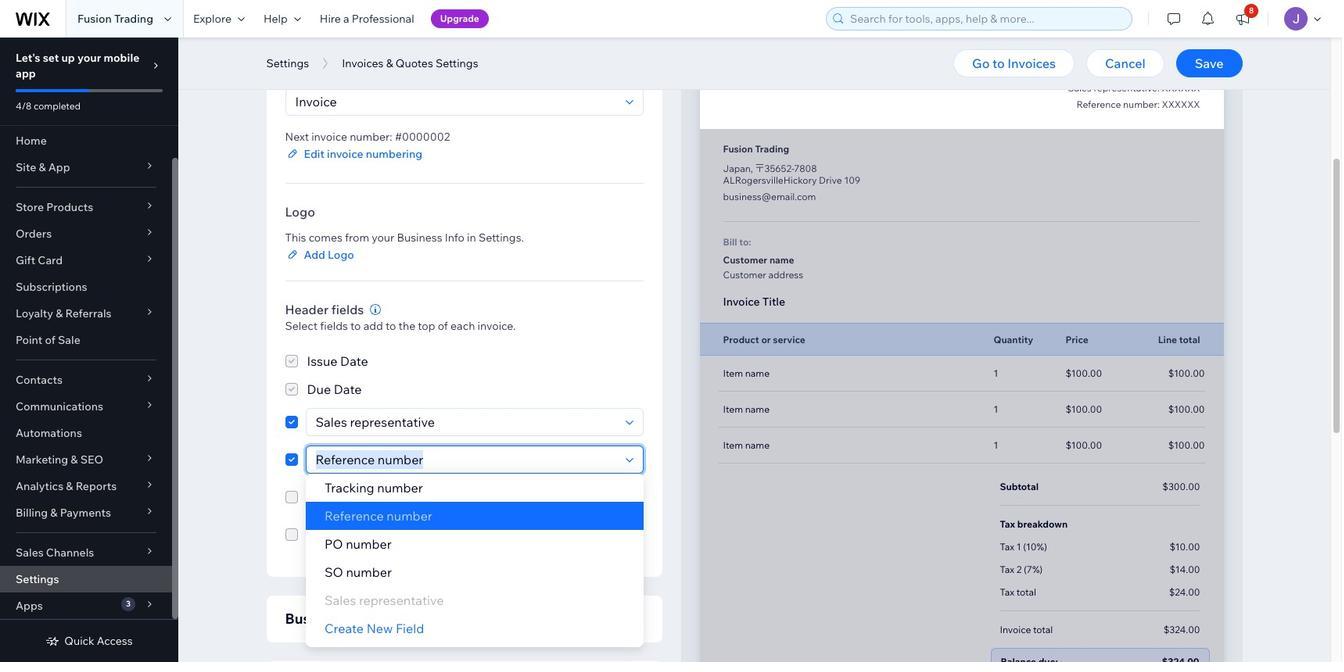 Task type: vqa. For each thing, say whether or not it's contained in the screenshot.


Task type: describe. For each thing, give the bounding box(es) containing it.
1 horizontal spatial to
[[386, 319, 396, 333]]

2 xxxxxx from the top
[[1162, 99, 1200, 110]]

total for line total
[[1179, 334, 1200, 345]]

8
[[1249, 5, 1254, 16]]

tracking
[[325, 480, 374, 496]]

billing
[[16, 506, 48, 520]]

1 option from the top
[[306, 502, 644, 530]]

save
[[1195, 56, 1224, 71]]

info
[[445, 231, 465, 245]]

0 horizontal spatial to
[[350, 319, 361, 333]]

site & app button
[[0, 154, 172, 181]]

(10%)
[[1023, 541, 1047, 553]]

issue
[[1094, 49, 1117, 61]]

representative:
[[1094, 82, 1160, 94]]

2 horizontal spatial settings
[[436, 56, 478, 70]]

analytics & reports button
[[0, 473, 172, 500]]

create
[[325, 621, 364, 637]]

new
[[367, 621, 393, 637]]

invoice for invoice title
[[723, 295, 760, 309]]

total for tax total
[[1017, 587, 1036, 598]]

each
[[451, 319, 475, 333]]

& for analytics
[[66, 479, 73, 494]]

let's
[[16, 51, 40, 65]]

2 dec from the top
[[1145, 66, 1162, 77]]

japan,
[[723, 163, 753, 174]]

2 item name from the top
[[723, 404, 770, 415]]

site
[[16, 160, 36, 174]]

(7%)
[[1024, 564, 1043, 576]]

and
[[385, 56, 407, 72]]

name inside the bill to: customer name customer address
[[770, 254, 794, 266]]

reference
[[1077, 99, 1121, 110]]

#0000002 inside the #0000002 issue date: dec 19, 2023 due date: dec 19, 2023 sales representative: xxxxxx reference number: xxxxxx
[[1145, 31, 1200, 45]]

product
[[723, 334, 759, 345]]

#0000002 issue date: dec 19, 2023 due date: dec 19, 2023 sales representative: xxxxxx reference number: xxxxxx
[[1068, 31, 1200, 110]]

list box containing tracking number
[[306, 474, 644, 615]]

comes
[[309, 231, 342, 245]]

seo
[[80, 453, 103, 467]]

cancel
[[1105, 56, 1146, 71]]

1 customer from the top
[[723, 254, 767, 266]]

field
[[396, 621, 424, 637]]

line
[[1158, 334, 1177, 345]]

invoice title
[[723, 295, 785, 309]]

sales inside the #0000002 issue date: dec 19, 2023 due date: dec 19, 2023 sales representative: xxxxxx reference number: xxxxxx
[[1068, 82, 1092, 94]]

the
[[399, 319, 415, 333]]

hire a professional link
[[310, 0, 424, 38]]

add logo button
[[285, 247, 524, 263]]

due
[[1099, 66, 1117, 77]]

number for tracking number
[[377, 480, 423, 496]]

7808
[[794, 163, 817, 174]]

po
[[325, 537, 343, 552]]

bill
[[723, 236, 737, 248]]

1 2023 from the top
[[1179, 49, 1200, 61]]

business info
[[285, 610, 374, 628]]

help button
[[254, 0, 310, 38]]

header fields
[[285, 302, 364, 318]]

orders
[[16, 227, 52, 241]]

reports
[[76, 479, 117, 494]]

8 button
[[1226, 0, 1260, 38]]

tax for tax 1 (10%)
[[1000, 541, 1015, 553]]

home
[[16, 134, 47, 148]]

2 2023 from the top
[[1179, 66, 1200, 77]]

numbering
[[366, 147, 422, 161]]

invoice.
[[478, 319, 516, 333]]

3 item name from the top
[[723, 440, 770, 451]]

or
[[761, 334, 771, 345]]

cancel button
[[1087, 49, 1164, 77]]

settings link
[[0, 566, 172, 593]]

alrogersvillehickory
[[723, 174, 817, 186]]

1 vertical spatial business
[[285, 610, 345, 628]]

number for po number
[[346, 537, 392, 552]]

loyalty & referrals button
[[0, 300, 172, 327]]

payments
[[60, 506, 111, 520]]

loyalty & referrals
[[16, 307, 112, 321]]

select
[[285, 319, 318, 333]]

quick access
[[64, 634, 133, 648]]

2 19, from the top
[[1164, 66, 1176, 77]]

& for site
[[39, 160, 46, 174]]

tax breakdown
[[1000, 519, 1068, 530]]

from
[[345, 231, 369, 245]]

communications
[[16, 400, 103, 414]]

let's set up your mobile app
[[16, 51, 140, 81]]

tax 2 (7%)
[[1000, 564, 1043, 576]]

header
[[285, 302, 329, 318]]

go to invoices
[[972, 56, 1056, 71]]

1 dec from the top
[[1145, 49, 1162, 61]]

gift card button
[[0, 247, 172, 274]]

trading for fusion trading japan, 〒35652-7808 alrogersvillehickory drive 109 business@email.com
[[755, 143, 789, 155]]

2 item from the top
[[723, 404, 743, 415]]

1 19, from the top
[[1164, 49, 1176, 61]]

$300.00
[[1163, 481, 1200, 493]]

orders button
[[0, 221, 172, 247]]

drive
[[819, 174, 842, 186]]

set
[[43, 51, 59, 65]]

sales channels button
[[0, 540, 172, 566]]

address
[[769, 269, 803, 281]]

access
[[97, 634, 133, 648]]

invoice for edit
[[327, 147, 363, 161]]

referrals
[[65, 307, 112, 321]]

service
[[773, 334, 805, 345]]

edit invoice numbering
[[304, 147, 422, 161]]

3 item from the top
[[723, 440, 743, 451]]

trading for fusion trading
[[114, 12, 153, 26]]

so
[[325, 565, 343, 580]]

app
[[16, 66, 36, 81]]

store products button
[[0, 194, 172, 221]]

invoice for next
[[311, 130, 347, 144]]

settings for settings link
[[16, 573, 59, 587]]

billing & payments
[[16, 506, 111, 520]]

$24.00
[[1169, 587, 1200, 598]]

fusion for fusion trading
[[77, 12, 112, 26]]

home link
[[0, 127, 172, 154]]

2
[[1017, 564, 1022, 576]]

marketing
[[16, 453, 68, 467]]

& for marketing
[[71, 453, 78, 467]]



Task type: locate. For each thing, give the bounding box(es) containing it.
subscriptions
[[16, 280, 87, 294]]

upgrade
[[440, 13, 479, 24]]

settings for settings button
[[266, 56, 309, 70]]

0 horizontal spatial number:
[[350, 130, 392, 144]]

trading inside the fusion trading japan, 〒35652-7808 alrogersvillehickory drive 109 business@email.com
[[755, 143, 789, 155]]

business
[[397, 231, 442, 245], [285, 610, 345, 628]]

1 vertical spatial date:
[[1119, 66, 1142, 77]]

2 tax from the top
[[1000, 541, 1015, 553]]

tax left 2
[[1000, 564, 1015, 576]]

19,
[[1164, 49, 1176, 61], [1164, 66, 1176, 77]]

trading up mobile
[[114, 12, 153, 26]]

total right line
[[1179, 334, 1200, 345]]

logo up this at top left
[[285, 204, 315, 220]]

0 horizontal spatial your
[[77, 51, 101, 65]]

0 vertical spatial #0000002
[[1145, 31, 1200, 45]]

invoice total
[[1000, 624, 1053, 636]]

add
[[304, 248, 325, 262]]

price
[[1066, 334, 1089, 345]]

tax up tax 1 (10%)
[[1000, 519, 1015, 530]]

0 vertical spatial invoice
[[311, 130, 347, 144]]

logo inside add logo button
[[328, 248, 354, 262]]

fields up the 'add' at the left
[[331, 302, 364, 318]]

& left seo
[[71, 453, 78, 467]]

number right tracking
[[377, 480, 423, 496]]

tax up tax 2 (7%)
[[1000, 541, 1015, 553]]

& left quotes
[[386, 56, 393, 70]]

mobile
[[104, 51, 140, 65]]

1 horizontal spatial invoices
[[1008, 56, 1056, 71]]

invoices
[[1008, 56, 1056, 71], [342, 56, 384, 70]]

number: up edit invoice numbering button
[[350, 130, 392, 144]]

item name
[[723, 368, 770, 379], [723, 404, 770, 415], [723, 440, 770, 451]]

0 vertical spatial item
[[723, 368, 743, 379]]

& for billing
[[50, 506, 57, 520]]

po number
[[325, 537, 392, 552]]

tax 1 (10%)
[[1000, 541, 1047, 553]]

& inside popup button
[[71, 453, 78, 467]]

1 vertical spatial your
[[372, 231, 394, 245]]

to
[[993, 56, 1005, 71], [350, 319, 361, 333], [386, 319, 396, 333]]

sales up reference
[[1068, 82, 1092, 94]]

1 vertical spatial fusion
[[723, 143, 753, 155]]

1 choose a field field from the top
[[311, 409, 621, 436]]

0 horizontal spatial business
[[285, 610, 345, 628]]

sales inside dropdown button
[[16, 546, 44, 560]]

fusion inside the fusion trading japan, 〒35652-7808 alrogersvillehickory drive 109 business@email.com
[[723, 143, 753, 155]]

help
[[264, 12, 288, 26]]

your for mobile
[[77, 51, 101, 65]]

your inside let's set up your mobile app
[[77, 51, 101, 65]]

0 vertical spatial item name
[[723, 368, 770, 379]]

invoices left "and"
[[342, 56, 384, 70]]

store products
[[16, 200, 93, 214]]

Search for tools, apps, help & more... field
[[846, 8, 1127, 30]]

1 vertical spatial number:
[[350, 130, 392, 144]]

fields for select
[[320, 319, 348, 333]]

marketing & seo button
[[0, 447, 172, 473]]

2 date: from the top
[[1119, 66, 1142, 77]]

〒35652-
[[755, 163, 794, 174]]

1 item name from the top
[[723, 368, 770, 379]]

#0000002 up save button
[[1145, 31, 1200, 45]]

0 vertical spatial dec
[[1145, 49, 1162, 61]]

None field
[[291, 88, 621, 115]]

1 vertical spatial 2023
[[1179, 66, 1200, 77]]

1 horizontal spatial number:
[[1123, 99, 1160, 110]]

1 vertical spatial dec
[[1145, 66, 1162, 77]]

of right top on the left of page
[[438, 319, 448, 333]]

bill to: customer name customer address
[[723, 236, 803, 281]]

1 tax from the top
[[1000, 519, 1015, 530]]

1 vertical spatial item
[[723, 404, 743, 415]]

number: down 'representative:'
[[1123, 99, 1160, 110]]

invoice
[[311, 130, 347, 144], [327, 147, 363, 161]]

tax down tax 2 (7%)
[[1000, 587, 1015, 598]]

invoice left title
[[723, 295, 760, 309]]

1 xxxxxx from the top
[[1162, 82, 1200, 94]]

1 vertical spatial invoice
[[327, 147, 363, 161]]

billing & payments button
[[0, 500, 172, 526]]

your right up at the left top
[[77, 51, 101, 65]]

card
[[38, 253, 63, 268]]

customer up invoice title
[[723, 269, 766, 281]]

1 horizontal spatial of
[[438, 319, 448, 333]]

app
[[48, 160, 70, 174]]

fusion up mobile
[[77, 12, 112, 26]]

of inside sidebar element
[[45, 333, 55, 347]]

total down tax total
[[1033, 624, 1053, 636]]

invoice down next invoice number: #0000002
[[327, 147, 363, 161]]

channels
[[46, 546, 94, 560]]

number up so number
[[346, 537, 392, 552]]

invoice inside button
[[327, 147, 363, 161]]

3 tax from the top
[[1000, 564, 1015, 576]]

marketing & seo
[[16, 453, 103, 467]]

list box
[[306, 474, 644, 615]]

&
[[386, 56, 393, 70], [39, 160, 46, 174], [56, 307, 63, 321], [71, 453, 78, 467], [66, 479, 73, 494], [50, 506, 57, 520]]

business left info
[[285, 610, 345, 628]]

0 vertical spatial date:
[[1119, 49, 1142, 61]]

1 horizontal spatial sales
[[1068, 82, 1092, 94]]

point of sale
[[16, 333, 80, 347]]

2 option from the top
[[306, 587, 644, 615]]

1 horizontal spatial fusion
[[723, 143, 753, 155]]

1 horizontal spatial invoice
[[1000, 624, 1031, 636]]

& for loyalty
[[56, 307, 63, 321]]

fields for header
[[331, 302, 364, 318]]

of left sale
[[45, 333, 55, 347]]

invoice up edit
[[311, 130, 347, 144]]

0 horizontal spatial sales
[[16, 546, 44, 560]]

1 horizontal spatial settings
[[266, 56, 309, 70]]

0 vertical spatial 2023
[[1179, 49, 1200, 61]]

fields down the header fields
[[320, 319, 348, 333]]

fusion up japan,
[[723, 143, 753, 155]]

create new field button
[[325, 619, 424, 638]]

0 vertical spatial logo
[[285, 204, 315, 220]]

quantity
[[994, 334, 1034, 345]]

109
[[844, 174, 861, 186]]

invoices & quotes settings button
[[334, 52, 486, 75]]

0 horizontal spatial invoice
[[723, 295, 760, 309]]

4/8
[[16, 100, 31, 112]]

so number
[[325, 565, 392, 580]]

to:
[[739, 236, 751, 248]]

automations
[[16, 426, 82, 440]]

date:
[[1119, 49, 1142, 61], [1119, 66, 1142, 77]]

#0000002 up numbering
[[395, 130, 450, 144]]

1 vertical spatial fields
[[320, 319, 348, 333]]

sales
[[1068, 82, 1092, 94], [16, 546, 44, 560]]

& right billing
[[50, 506, 57, 520]]

of
[[438, 319, 448, 333], [45, 333, 55, 347]]

customer down the to:
[[723, 254, 767, 266]]

date: up 'representative:'
[[1119, 66, 1142, 77]]

to left the the
[[386, 319, 396, 333]]

communications button
[[0, 393, 172, 420]]

option
[[306, 502, 644, 530], [306, 587, 644, 615]]

0 horizontal spatial of
[[45, 333, 55, 347]]

your
[[77, 51, 101, 65], [372, 231, 394, 245]]

to left the 'add' at the left
[[350, 319, 361, 333]]

& inside button
[[386, 56, 393, 70]]

analytics
[[16, 479, 64, 494]]

trading up 〒35652-
[[755, 143, 789, 155]]

edit
[[304, 147, 325, 161]]

2 customer from the top
[[723, 269, 766, 281]]

$10.00
[[1170, 541, 1200, 553]]

to inside button
[[993, 56, 1005, 71]]

0 vertical spatial fields
[[331, 302, 364, 318]]

1 vertical spatial option
[[306, 587, 644, 615]]

1 date: from the top
[[1119, 49, 1142, 61]]

1 item from the top
[[723, 368, 743, 379]]

xxxxxx
[[1162, 82, 1200, 94], [1162, 99, 1200, 110]]

add
[[363, 319, 383, 333]]

0 vertical spatial your
[[77, 51, 101, 65]]

None checkbox
[[285, 380, 362, 399], [285, 483, 298, 512], [285, 521, 298, 549], [285, 380, 362, 399], [285, 483, 298, 512], [285, 521, 298, 549]]

tax for tax total
[[1000, 587, 1015, 598]]

total for invoice total
[[1033, 624, 1053, 636]]

edit invoice numbering button
[[285, 146, 450, 162]]

settings up apps
[[16, 573, 59, 587]]

1 vertical spatial sales
[[16, 546, 44, 560]]

product or service
[[723, 334, 805, 345]]

0 horizontal spatial logo
[[285, 204, 315, 220]]

0 vertical spatial business
[[397, 231, 442, 245]]

0 vertical spatial total
[[1179, 334, 1200, 345]]

& for invoices
[[386, 56, 393, 70]]

number right "and"
[[410, 56, 456, 72]]

invoices right go
[[1008, 56, 1056, 71]]

this comes from your business info in settings.
[[285, 231, 524, 245]]

in
[[467, 231, 476, 245]]

3
[[126, 599, 131, 609]]

2 vertical spatial item name
[[723, 440, 770, 451]]

logo down comes
[[328, 248, 354, 262]]

settings right quotes
[[436, 56, 478, 70]]

1 horizontal spatial business
[[397, 231, 442, 245]]

2023
[[1179, 49, 1200, 61], [1179, 66, 1200, 77]]

fusion trading
[[77, 12, 153, 26]]

settings inside sidebar element
[[16, 573, 59, 587]]

3 choose a field field from the top
[[311, 484, 621, 511]]

4 choose a field field from the top
[[311, 522, 621, 548]]

settings button
[[259, 52, 317, 75]]

2 vertical spatial item
[[723, 440, 743, 451]]

& right the loyalty
[[56, 307, 63, 321]]

your right from
[[372, 231, 394, 245]]

0 vertical spatial option
[[306, 502, 644, 530]]

1 vertical spatial customer
[[723, 269, 766, 281]]

0 horizontal spatial trading
[[114, 12, 153, 26]]

1 horizontal spatial trading
[[755, 143, 789, 155]]

0 vertical spatial invoice
[[723, 295, 760, 309]]

Choose a field field
[[311, 409, 621, 436], [311, 447, 621, 473], [311, 484, 621, 511], [311, 522, 621, 548]]

settings
[[266, 56, 309, 70], [436, 56, 478, 70], [16, 573, 59, 587]]

your for business
[[372, 231, 394, 245]]

number down po number
[[346, 565, 392, 580]]

tax for tax 2 (7%)
[[1000, 564, 1015, 576]]

0 vertical spatial 19,
[[1164, 49, 1176, 61]]

1 horizontal spatial #0000002
[[1145, 31, 1200, 45]]

2 horizontal spatial to
[[993, 56, 1005, 71]]

$14.00
[[1170, 564, 1200, 576]]

products
[[46, 200, 93, 214]]

select fields to add to the top of each invoice.
[[285, 319, 516, 333]]

name
[[350, 56, 382, 72], [770, 254, 794, 266], [745, 368, 770, 379], [745, 404, 770, 415], [745, 440, 770, 451]]

1 vertical spatial trading
[[755, 143, 789, 155]]

sales down billing
[[16, 546, 44, 560]]

next invoice number: #0000002
[[285, 130, 450, 144]]

1 vertical spatial total
[[1017, 587, 1036, 598]]

automations link
[[0, 420, 172, 447]]

0 horizontal spatial #0000002
[[395, 130, 450, 144]]

sidebar element
[[0, 38, 178, 663]]

1 horizontal spatial logo
[[328, 248, 354, 262]]

0 vertical spatial fusion
[[77, 12, 112, 26]]

invoice for invoice total
[[1000, 624, 1031, 636]]

& right site
[[39, 160, 46, 174]]

a
[[343, 12, 349, 26]]

& left reports
[[66, 479, 73, 494]]

0 horizontal spatial invoices
[[342, 56, 384, 70]]

go to invoices button
[[954, 49, 1075, 77]]

2 choose a field field from the top
[[311, 447, 621, 473]]

fusion for fusion trading japan, 〒35652-7808 alrogersvillehickory drive 109 business@email.com
[[723, 143, 753, 155]]

invoice down tax total
[[1000, 624, 1031, 636]]

tax
[[1000, 519, 1015, 530], [1000, 541, 1015, 553], [1000, 564, 1015, 576], [1000, 587, 1015, 598]]

number: inside the #0000002 issue date: dec 19, 2023 due date: dec 19, 2023 sales representative: xxxxxx reference number: xxxxxx
[[1123, 99, 1160, 110]]

None checkbox
[[285, 352, 368, 371], [285, 408, 298, 436], [285, 446, 298, 474], [285, 352, 368, 371], [285, 408, 298, 436], [285, 446, 298, 474]]

0 vertical spatial sales
[[1068, 82, 1092, 94]]

1 vertical spatial item name
[[723, 404, 770, 415]]

create new field
[[325, 621, 424, 637]]

0 horizontal spatial settings
[[16, 573, 59, 587]]

gift card
[[16, 253, 63, 268]]

1 vertical spatial logo
[[328, 248, 354, 262]]

total down tax 2 (7%)
[[1017, 587, 1036, 598]]

0 horizontal spatial fusion
[[77, 12, 112, 26]]

document
[[285, 56, 347, 72]]

0 vertical spatial trading
[[114, 12, 153, 26]]

0 vertical spatial customer
[[723, 254, 767, 266]]

add logo
[[304, 248, 354, 262]]

to right go
[[993, 56, 1005, 71]]

settings down help "button"
[[266, 56, 309, 70]]

2 vertical spatial total
[[1033, 624, 1053, 636]]

number for so number
[[346, 565, 392, 580]]

$324.00
[[1164, 624, 1200, 636]]

1 vertical spatial #0000002
[[395, 130, 450, 144]]

document name and number
[[285, 56, 456, 72]]

0 vertical spatial number:
[[1123, 99, 1160, 110]]

4 tax from the top
[[1000, 587, 1015, 598]]

upgrade button
[[431, 9, 489, 28]]

hire a professional
[[320, 12, 414, 26]]

business up add logo button
[[397, 231, 442, 245]]

fusion
[[77, 12, 112, 26], [723, 143, 753, 155]]

1 horizontal spatial your
[[372, 231, 394, 245]]

tax for tax breakdown
[[1000, 519, 1015, 530]]

professional
[[352, 12, 414, 26]]

gift
[[16, 253, 35, 268]]

1 vertical spatial xxxxxx
[[1162, 99, 1200, 110]]

0 vertical spatial xxxxxx
[[1162, 82, 1200, 94]]

date: right the issue
[[1119, 49, 1142, 61]]

invoice
[[723, 295, 760, 309], [1000, 624, 1031, 636]]

quick access button
[[46, 634, 133, 648]]

1 vertical spatial invoice
[[1000, 624, 1031, 636]]

1 vertical spatial 19,
[[1164, 66, 1176, 77]]



